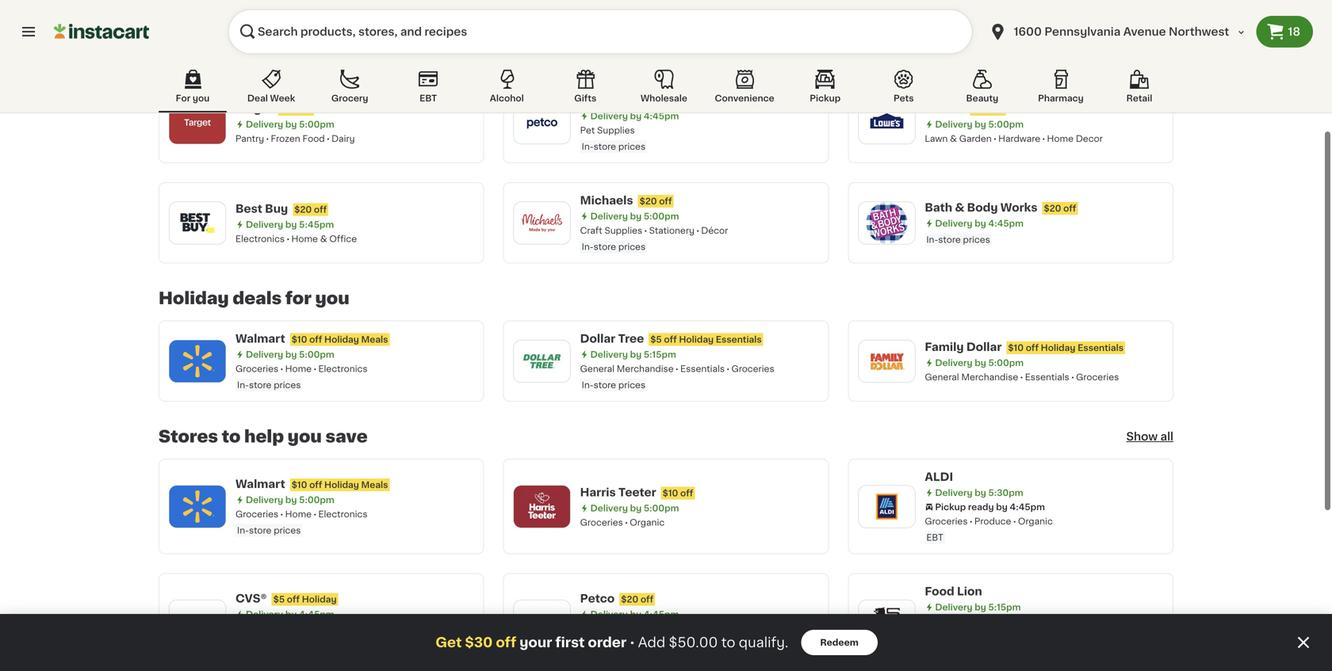 Task type: vqa. For each thing, say whether or not it's contained in the screenshot.
98 inside the $ 95 98
no



Task type: locate. For each thing, give the bounding box(es) containing it.
delivery by 4:45pm up "•" on the bottom left of page
[[591, 611, 679, 620]]

pets button
[[870, 67, 938, 113]]

4:45pm for cvs® logo
[[299, 611, 334, 620]]

aldi logo image
[[866, 486, 908, 528]]

ebt inside button
[[420, 94, 437, 103]]

2 vertical spatial to
[[722, 637, 736, 650]]

1 horizontal spatial 5:15pm
[[989, 604, 1021, 612]]

delivery by 5:00pm down for
[[246, 351, 335, 359]]

1 horizontal spatial organic
[[1018, 518, 1053, 526]]

by for "target logo"
[[286, 120, 297, 129]]

$10 up general merchandise essentials groceries
[[1009, 344, 1024, 352]]

0 horizontal spatial merchandise
[[617, 365, 674, 374]]

delivery by 5:15pm
[[591, 351, 676, 359], [935, 604, 1021, 612]]

pickup for pickup ready by 4:45pm
[[935, 503, 966, 512]]

1 vertical spatial 5:15pm
[[989, 604, 1021, 612]]

walmart logo image up the stores
[[177, 341, 218, 382]]

walmart $10 off holiday meals
[[236, 334, 388, 345], [236, 479, 388, 490]]

$20 inside target $20 off
[[280, 105, 297, 114]]

0 vertical spatial electronics
[[236, 235, 285, 243]]

1 vertical spatial deal
[[247, 94, 268, 103]]

0 vertical spatial $5
[[651, 336, 662, 344]]

1 horizontal spatial merchandise
[[962, 373, 1019, 382]]

$20 inside lowe's $20 off
[[972, 105, 990, 114]]

essentials inside family dollar $10 off holiday essentials
[[1078, 344, 1124, 352]]

get $30 off your first order • add $50.00 to qualify.
[[436, 637, 789, 650]]

to right up
[[211, 56, 223, 67]]

off up the stationery
[[659, 197, 672, 206]]

deal up 40%
[[244, 36, 286, 52]]

2 petco logo image from the top
[[522, 601, 563, 642]]

merchandise inside general merchandise essentials groceries in-store prices
[[617, 365, 674, 374]]

dollar
[[580, 334, 616, 345], [967, 342, 1002, 353]]

gifts button
[[552, 67, 620, 113]]

week inside 'tis a big deal week score up to 40% off through 12/23.
[[289, 36, 340, 52]]

supplies down michaels $20 off
[[605, 226, 643, 235]]

delivery down "help"
[[246, 496, 283, 505]]

store up stores to help you save at bottom
[[249, 381, 272, 390]]

5:00pm up the stationery
[[644, 212, 679, 221]]

walmart down stores to help you save at bottom
[[236, 479, 285, 490]]

1 meals from the top
[[361, 336, 388, 344]]

1 vertical spatial you
[[315, 290, 350, 307]]

general for general merchandise essentials groceries
[[925, 373, 960, 382]]

week up 12/23.
[[289, 36, 340, 52]]

deal
[[244, 36, 286, 52], [247, 94, 268, 103]]

delivery by 4:45pm
[[591, 112, 679, 121], [935, 219, 1024, 228], [246, 611, 334, 620], [591, 611, 679, 620]]

pickup inside button
[[810, 94, 841, 103]]

off up pantry frozen food dairy
[[299, 105, 312, 114]]

deal inside 'tis a big deal week score up to 40% off through 12/23.
[[244, 36, 286, 52]]

0 vertical spatial pickup
[[810, 94, 841, 103]]

petco left wholesale
[[580, 95, 615, 106]]

0 horizontal spatial $5
[[273, 596, 285, 604]]

by for michaels logo
[[630, 212, 642, 221]]

$5 right 'cvs®'
[[273, 596, 285, 604]]

1 vertical spatial pet
[[580, 625, 595, 634]]

delivery down buy
[[246, 220, 283, 229]]

18 button
[[1257, 16, 1314, 48]]

holiday deals for you
[[159, 290, 350, 307]]

0 vertical spatial delivery by 5:15pm
[[591, 351, 676, 359]]

delivery down food lion
[[935, 604, 973, 612]]

0 horizontal spatial organic
[[630, 519, 665, 527]]

supplies down gifts button
[[597, 126, 635, 135]]

off up 5:45pm on the left
[[314, 205, 327, 214]]

1600 pennsylvania avenue northwest button
[[979, 10, 1257, 54], [989, 10, 1247, 54]]

walmart for harris teeter
[[236, 479, 285, 490]]

pets
[[894, 94, 914, 103]]

5:00pm up the lawn & garden hardware home decor at right top
[[989, 120, 1024, 129]]

0 vertical spatial supplies
[[597, 126, 635, 135]]

organic inside groceries produce organic ebt
[[1018, 518, 1053, 526]]

score
[[159, 56, 191, 67]]

delivery for 1st the 'petco logo' from the top of the page
[[591, 112, 628, 121]]

5:00pm down for
[[299, 351, 335, 359]]

$20 for michaels logo
[[640, 197, 657, 206]]

2 meals from the top
[[361, 481, 388, 490]]

off right 'cvs®'
[[287, 596, 300, 604]]

general inside general merchandise essentials groceries in-store prices
[[580, 365, 615, 374]]

walmart $10 off holiday meals for dollar
[[236, 334, 388, 345]]

0 horizontal spatial ebt
[[420, 94, 437, 103]]

delivery for family dollar logo on the bottom right
[[935, 359, 973, 367]]

delivery down target $20 off
[[246, 120, 283, 129]]

supplies inside craft supplies stationery décor in-store prices
[[605, 226, 643, 235]]

prices inside craft supplies stationery décor in-store prices
[[619, 243, 646, 251]]

help
[[244, 429, 284, 445]]

electronics down best
[[236, 235, 285, 243]]

electronics for harris
[[318, 510, 368, 519]]

0 vertical spatial petco $20 off
[[580, 95, 654, 106]]

delivery down gifts
[[591, 112, 628, 121]]

organic down teeter
[[630, 519, 665, 527]]

by for 1st the 'petco logo' from the top of the page
[[630, 112, 642, 121]]

by down the harris teeter $10 off
[[630, 504, 642, 513]]

1 vertical spatial walmart logo image
[[177, 486, 218, 528]]

1 vertical spatial delivery by 5:15pm
[[935, 604, 1021, 612]]

5:00pm for "target logo"
[[299, 120, 335, 129]]

pennsylvania
[[1045, 26, 1121, 37]]

by up electronics home & office
[[286, 220, 297, 229]]

holiday
[[159, 290, 229, 307], [324, 336, 359, 344], [679, 336, 714, 344], [1041, 344, 1076, 352], [324, 481, 359, 490], [302, 596, 337, 604]]

1 horizontal spatial dollar
[[967, 342, 1002, 353]]

1 vertical spatial walmart
[[236, 479, 285, 490]]

store down bath
[[939, 236, 961, 244]]

works
[[1001, 202, 1038, 213]]

4:45pm for second the 'petco logo'
[[644, 611, 679, 620]]

$10 right teeter
[[663, 489, 679, 498]]

None search field
[[228, 10, 973, 54]]

meals
[[361, 336, 388, 344], [361, 481, 388, 490]]

0 vertical spatial deal
[[244, 36, 286, 52]]

5:00pm up general merchandise essentials groceries
[[989, 359, 1024, 367]]

ebt up food lion
[[927, 534, 944, 543]]

1 vertical spatial food
[[925, 587, 955, 598]]

delivery by 5:00pm down michaels $20 off
[[591, 212, 679, 221]]

holiday inside "cvs® $5 off holiday"
[[302, 596, 337, 604]]

hardware
[[999, 134, 1041, 143]]

2 petco from the top
[[580, 594, 615, 605]]

pantry
[[236, 134, 264, 143]]

& for bath
[[955, 202, 965, 213]]

1 groceries home electronics in-store prices from the top
[[236, 365, 368, 390]]

delivery for best buy logo
[[246, 220, 283, 229]]

delivery by 5:00pm for family dollar logo on the bottom right
[[935, 359, 1024, 367]]

2 vertical spatial you
[[288, 429, 322, 445]]

you
[[193, 94, 210, 103], [315, 290, 350, 307], [288, 429, 322, 445]]

1 horizontal spatial general
[[925, 373, 960, 382]]

delivery down tree
[[591, 351, 628, 359]]

delivery by 5:00pm for harris teeter logo
[[591, 504, 679, 513]]

food right "frozen" at the top of page
[[303, 134, 325, 143]]

walmart $10 off holiday meals down for
[[236, 334, 388, 345]]

in- inside general merchandise essentials groceries in-store prices
[[582, 381, 594, 390]]

delivery down family
[[935, 359, 973, 367]]

retail
[[1127, 94, 1153, 103]]

4:45pm down wholesale
[[644, 112, 679, 121]]

delivery by 5:00pm up garden
[[935, 120, 1024, 129]]

pickup
[[810, 94, 841, 103], [935, 503, 966, 512]]

$20 up delivery by 5:45pm
[[294, 205, 312, 214]]

$20 inside michaels $20 off
[[640, 197, 657, 206]]

off up general merchandise essentials groceries in-store prices
[[664, 336, 677, 344]]

2 vertical spatial supplies
[[597, 625, 635, 634]]

off right $30
[[496, 637, 517, 650]]

5:15pm for dollar tree logo
[[644, 351, 676, 359]]

in- right dollar tree logo
[[582, 381, 594, 390]]

general right dollar tree logo
[[580, 365, 615, 374]]

$20
[[621, 97, 639, 106], [280, 105, 297, 114], [972, 105, 990, 114], [640, 197, 657, 206], [1044, 204, 1062, 213], [294, 205, 312, 214], [621, 596, 639, 604]]

you for stores to help you save
[[288, 429, 322, 445]]

pharmacy button
[[1027, 67, 1095, 113]]

for you button
[[159, 67, 227, 113]]

0 horizontal spatial pickup
[[810, 94, 841, 103]]

harris
[[580, 487, 616, 498]]

delivery by 5:15pm for dollar tree logo
[[591, 351, 676, 359]]

1 petco $20 off from the top
[[580, 95, 654, 106]]

show all
[[1127, 432, 1174, 443]]

petco for 1st the 'petco logo' from the top of the page
[[580, 95, 615, 106]]

up
[[194, 56, 208, 67]]

0 vertical spatial groceries home electronics in-store prices
[[236, 365, 368, 390]]

0 horizontal spatial 5:15pm
[[644, 351, 676, 359]]

supplies for petco
[[605, 226, 643, 235]]

petco
[[580, 95, 615, 106], [580, 594, 615, 605]]

0 vertical spatial &
[[950, 134, 957, 143]]

get
[[436, 637, 462, 650]]

0 vertical spatial ebt
[[420, 94, 437, 103]]

walmart $10 off holiday meals down the save
[[236, 479, 388, 490]]

petco for second the 'petco logo'
[[580, 594, 615, 605]]

to right $50.00 at bottom
[[722, 637, 736, 650]]

off right gifts
[[641, 97, 654, 106]]

5:00pm for family dollar logo on the bottom right
[[989, 359, 1024, 367]]

electronics down the save
[[318, 510, 368, 519]]

0 vertical spatial petco logo image
[[522, 102, 563, 143]]

pet up first
[[580, 625, 595, 634]]

store inside craft supplies stationery décor in-store prices
[[594, 243, 616, 251]]

0 vertical spatial pet supplies in-store prices
[[580, 126, 646, 151]]

cvs®
[[236, 594, 267, 605]]

qualify.
[[739, 637, 789, 650]]

0 vertical spatial meals
[[361, 336, 388, 344]]

0 vertical spatial walmart
[[236, 334, 285, 345]]

deal week
[[247, 94, 295, 103]]

0 vertical spatial petco
[[580, 95, 615, 106]]

off right 40%
[[253, 56, 269, 67]]

0 vertical spatial walmart logo image
[[177, 341, 218, 382]]

petco logo image
[[522, 102, 563, 143], [522, 601, 563, 642]]

5:00pm
[[299, 120, 335, 129], [989, 120, 1024, 129], [644, 212, 679, 221], [299, 351, 335, 359], [989, 359, 1024, 367], [299, 496, 335, 505], [644, 504, 679, 513]]

$5 right tree
[[651, 336, 662, 344]]

delivery down michaels
[[591, 212, 628, 221]]

décor
[[701, 226, 728, 235]]

5:00pm down teeter
[[644, 504, 679, 513]]

walmart logo image
[[177, 341, 218, 382], [177, 486, 218, 528]]

supplies up get $30 off your first order • add $50.00 to qualify.
[[597, 625, 635, 634]]

1 vertical spatial ebt
[[927, 534, 944, 543]]

1 vertical spatial electronics
[[318, 365, 368, 374]]

merchandise for general merchandise essentials groceries in-store prices
[[617, 365, 674, 374]]

2 walmart logo image from the top
[[177, 486, 218, 528]]

organic down 5:30pm
[[1018, 518, 1053, 526]]

1 vertical spatial pickup
[[935, 503, 966, 512]]

0 vertical spatial 5:15pm
[[644, 351, 676, 359]]

1 vertical spatial supplies
[[605, 226, 643, 235]]

alcohol
[[490, 94, 524, 103]]

delivery down harris on the bottom left of the page
[[591, 504, 628, 513]]

ebt left alcohol
[[420, 94, 437, 103]]

0 vertical spatial week
[[289, 36, 340, 52]]

pickup left 'ready'
[[935, 503, 966, 512]]

1 vertical spatial week
[[270, 94, 295, 103]]

delivery by 5:15pm down tree
[[591, 351, 676, 359]]

1 walmart from the top
[[236, 334, 285, 345]]

$20 up "•" on the bottom left of page
[[621, 596, 639, 604]]

delivery down lowe's
[[935, 120, 973, 129]]

big
[[209, 36, 239, 52]]

deal up target
[[247, 94, 268, 103]]

4:45pm down 'bath & body works $20 off' at the right of page
[[989, 219, 1024, 228]]

1 vertical spatial walmart $10 off holiday meals
[[236, 479, 388, 490]]

best
[[236, 203, 263, 214]]

1 horizontal spatial $5
[[651, 336, 662, 344]]

1 1600 pennsylvania avenue northwest button from the left
[[979, 10, 1257, 54]]

1 petco from the top
[[580, 95, 615, 106]]

2 vertical spatial electronics
[[318, 510, 368, 519]]

essentials inside general merchandise essentials groceries in-store prices
[[681, 365, 725, 374]]

general
[[580, 365, 615, 374], [925, 373, 960, 382]]

$20 down beauty
[[972, 105, 990, 114]]

pickup button
[[791, 67, 860, 113]]

merchandise down tree
[[617, 365, 674, 374]]

off inside the harris teeter $10 off
[[681, 489, 694, 498]]

best buy logo image
[[177, 202, 218, 244]]

$20 up the stationery
[[640, 197, 657, 206]]

5:00pm for michaels logo
[[644, 212, 679, 221]]

1 vertical spatial $5
[[273, 596, 285, 604]]

by up 'ready'
[[975, 489, 987, 498]]

harris teeter logo image
[[522, 486, 563, 528]]

off up general merchandise essentials groceries
[[1026, 344, 1039, 352]]

$20 left wholesale
[[621, 97, 639, 106]]

delivery by 5:15pm down lion
[[935, 604, 1021, 612]]

2 walmart from the top
[[236, 479, 285, 490]]

produce
[[975, 518, 1012, 526]]

tab panel containing 'tis a big
[[151, 0, 1182, 669]]

by down body
[[975, 219, 987, 228]]

petco $20 off for 1st the 'petco logo' from the top of the page
[[580, 95, 654, 106]]

by down stores to help you save at bottom
[[286, 496, 297, 505]]

meals for dollar tree
[[361, 336, 388, 344]]

4:45pm
[[644, 112, 679, 121], [989, 219, 1024, 228], [1010, 503, 1045, 512], [299, 611, 334, 620], [644, 611, 679, 620]]

off right works
[[1064, 204, 1077, 213]]

0 vertical spatial pet
[[580, 126, 595, 135]]

in- up stores to help you save at bottom
[[237, 381, 249, 390]]

1 walmart logo image from the top
[[177, 341, 218, 382]]

to
[[211, 56, 223, 67], [222, 429, 241, 445], [722, 637, 736, 650]]

frozen
[[271, 134, 300, 143]]

4:45pm for 1st the 'petco logo' from the top of the page
[[644, 112, 679, 121]]

groceries
[[236, 365, 279, 374], [732, 365, 775, 374], [1077, 373, 1120, 382], [236, 510, 279, 519], [925, 518, 968, 526], [580, 519, 623, 527]]

food left lion
[[925, 587, 955, 598]]

treatment tracker modal dialog
[[0, 615, 1333, 672]]

electronics home & office
[[236, 235, 357, 243]]

0 vertical spatial you
[[193, 94, 210, 103]]

delivery for the food lion logo
[[935, 604, 973, 612]]

delivery for cvs® logo
[[246, 611, 283, 620]]

essentials
[[716, 336, 762, 344], [1078, 344, 1124, 352], [681, 365, 725, 374], [1025, 373, 1070, 382]]

essentials inside the dollar tree $5 off holiday essentials
[[716, 336, 762, 344]]

shop categories tab list
[[159, 67, 1174, 113]]

delivery by 5:00pm up "frozen" at the top of page
[[246, 120, 335, 129]]

off right teeter
[[681, 489, 694, 498]]

1 vertical spatial petco logo image
[[522, 601, 563, 642]]

delivery for aldi logo
[[935, 489, 973, 498]]

1 vertical spatial petco
[[580, 594, 615, 605]]

walmart logo image down the stores
[[177, 486, 218, 528]]

store right dollar tree logo
[[594, 381, 616, 390]]

off inside family dollar $10 off holiday essentials
[[1026, 344, 1039, 352]]

in-
[[582, 142, 594, 151], [927, 236, 939, 244], [582, 243, 594, 251], [237, 381, 249, 390], [582, 381, 594, 390], [237, 527, 249, 535], [582, 641, 594, 650]]

dollar tree logo image
[[522, 341, 563, 382]]

delivery up in-store prices
[[935, 219, 973, 228]]

convenience
[[715, 94, 775, 103]]

1 horizontal spatial pickup
[[935, 503, 966, 512]]

1 horizontal spatial delivery by 5:15pm
[[935, 604, 1021, 612]]

1 walmart $10 off holiday meals from the top
[[236, 334, 388, 345]]

$20 for second the 'petco logo'
[[621, 596, 639, 604]]

delivery by 5:00pm for michaels logo
[[591, 212, 679, 221]]

groceries home electronics in-store prices up "help"
[[236, 365, 368, 390]]

pickup left lowe's logo at the right of the page
[[810, 94, 841, 103]]

pharmacy
[[1038, 94, 1084, 103]]

5:15pm for the food lion logo
[[989, 604, 1021, 612]]

food
[[303, 134, 325, 143], [925, 587, 955, 598]]

$10
[[292, 336, 307, 344], [1009, 344, 1024, 352], [292, 481, 307, 490], [663, 489, 679, 498]]

1 vertical spatial groceries home electronics in-store prices
[[236, 510, 368, 535]]

pantry frozen food dairy
[[236, 134, 355, 143]]

in- inside craft supplies stationery décor in-store prices
[[582, 243, 594, 251]]

$20 inside 'bath & body works $20 off'
[[1044, 204, 1062, 213]]

2 groceries home electronics in-store prices from the top
[[236, 510, 368, 535]]

petco logo image left gifts
[[522, 102, 563, 143]]

0 vertical spatial walmart $10 off holiday meals
[[236, 334, 388, 345]]

lowe's $20 off
[[925, 103, 1005, 114]]

deals
[[233, 290, 282, 307]]

2 petco $20 off from the top
[[580, 594, 654, 605]]

teeter
[[619, 487, 657, 498]]

0 horizontal spatial delivery by 5:15pm
[[591, 351, 676, 359]]

prices
[[619, 142, 646, 151], [963, 236, 991, 244], [619, 243, 646, 251], [274, 381, 301, 390], [619, 381, 646, 390], [274, 527, 301, 535], [619, 641, 646, 650]]

to left "help"
[[222, 429, 241, 445]]

delivery down aldi
[[935, 489, 973, 498]]

by down lion
[[975, 604, 987, 612]]

tab panel
[[151, 0, 1182, 669]]

instacart image
[[54, 22, 149, 41]]

walmart for dollar tree
[[236, 334, 285, 345]]

0 vertical spatial to
[[211, 56, 223, 67]]

&
[[950, 134, 957, 143], [955, 202, 965, 213], [320, 235, 327, 243]]

1 vertical spatial petco $20 off
[[580, 594, 654, 605]]

store inside general merchandise essentials groceries in-store prices
[[594, 381, 616, 390]]

1 pet from the top
[[580, 126, 595, 135]]

petco $20 off
[[580, 95, 654, 106], [580, 594, 654, 605]]

40%
[[225, 56, 250, 67]]

meals for harris teeter
[[361, 481, 388, 490]]

1 vertical spatial &
[[955, 202, 965, 213]]

by for aldi logo
[[975, 489, 987, 498]]

delivery for second the 'petco logo'
[[591, 611, 628, 620]]

stationery
[[649, 226, 695, 235]]

2 walmart $10 off holiday meals from the top
[[236, 479, 388, 490]]

avenue
[[1124, 26, 1167, 37]]

$10 inside family dollar $10 off holiday essentials
[[1009, 344, 1024, 352]]

1 vertical spatial meals
[[361, 481, 388, 490]]

1 horizontal spatial ebt
[[927, 534, 944, 543]]

by down "cvs® $5 off holiday" at the left bottom
[[286, 611, 297, 620]]

1 petco logo image from the top
[[522, 102, 563, 143]]

in- down gifts
[[582, 142, 594, 151]]

by down wholesale
[[630, 112, 642, 121]]

groceries inside groceries produce organic ebt
[[925, 518, 968, 526]]

0 horizontal spatial food
[[303, 134, 325, 143]]

michaels
[[580, 195, 633, 206]]

$20 for 1st the 'petco logo' from the top of the page
[[621, 97, 639, 106]]

general merchandise essentials groceries in-store prices
[[580, 365, 775, 390]]

$20 down the deal week
[[280, 105, 297, 114]]

1 vertical spatial pet supplies in-store prices
[[580, 625, 646, 650]]

by down 5:30pm
[[997, 503, 1008, 512]]

0 horizontal spatial general
[[580, 365, 615, 374]]



Task type: describe. For each thing, give the bounding box(es) containing it.
pickup for pickup
[[810, 94, 841, 103]]

$20 inside best buy $20 off
[[294, 205, 312, 214]]

ready
[[968, 503, 994, 512]]

delivery for harris teeter logo
[[591, 504, 628, 513]]

family dollar logo image
[[866, 341, 908, 382]]

harris teeter $10 off
[[580, 487, 694, 498]]

groceries organic
[[580, 519, 665, 527]]

northwest
[[1169, 26, 1230, 37]]

delivery by 5:30pm
[[935, 489, 1024, 498]]

deal week button
[[237, 67, 305, 113]]

target $20 off
[[236, 103, 312, 114]]

for
[[285, 290, 312, 307]]

ebt button
[[394, 67, 463, 113]]

garden
[[960, 134, 992, 143]]

show all button
[[1127, 429, 1174, 445]]

petco $20 off for second the 'petco logo'
[[580, 594, 654, 605]]

off inside michaels $20 off
[[659, 197, 672, 206]]

a
[[194, 36, 205, 52]]

by for family dollar logo on the bottom right
[[975, 359, 987, 367]]

family dollar $10 off holiday essentials
[[925, 342, 1124, 353]]

delivery for lowe's logo at the right of the page
[[935, 120, 973, 129]]

walmart logo image for harris teeter
[[177, 486, 218, 528]]

michaels $20 off
[[580, 195, 672, 206]]

michaels logo image
[[522, 202, 563, 244]]

general merchandise essentials groceries
[[925, 373, 1120, 382]]

delivery by 5:45pm
[[246, 220, 334, 229]]

stores
[[159, 429, 218, 445]]

delivery by 4:45pm down body
[[935, 219, 1024, 228]]

by for harris teeter logo
[[630, 504, 642, 513]]

delivery by 5:00pm down "help"
[[246, 496, 335, 505]]

for you
[[176, 94, 210, 103]]

redeem button
[[801, 631, 878, 656]]

$50.00
[[669, 637, 718, 650]]

lawn
[[925, 134, 948, 143]]

family
[[925, 342, 964, 353]]

off inside treatment tracker modal dialog
[[496, 637, 517, 650]]

by for lowe's logo at the right of the page
[[975, 120, 987, 129]]

by for bath & body works logo
[[975, 219, 987, 228]]

by for dollar tree logo
[[630, 351, 642, 359]]

holiday inside the dollar tree $5 off holiday essentials
[[679, 336, 714, 344]]

target
[[236, 103, 274, 114]]

delivery down deals
[[246, 351, 283, 359]]

aldi
[[925, 472, 954, 483]]

retail button
[[1106, 67, 1174, 113]]

grocery
[[331, 94, 368, 103]]

your
[[520, 637, 552, 650]]

grocery button
[[316, 67, 384, 113]]

in- up 'cvs®'
[[237, 527, 249, 535]]

prices inside general merchandise essentials groceries in-store prices
[[619, 381, 646, 390]]

4:45pm for bath & body works logo
[[989, 219, 1024, 228]]

in-store prices
[[927, 236, 991, 244]]

supplies for harris
[[597, 625, 635, 634]]

ebt inside groceries produce organic ebt
[[927, 534, 944, 543]]

in- down bath
[[927, 236, 939, 244]]

groceries produce organic ebt
[[925, 518, 1053, 543]]

1 horizontal spatial food
[[925, 587, 955, 598]]

by for cvs® logo
[[286, 611, 297, 620]]

•
[[630, 637, 635, 650]]

week inside the deal week button
[[270, 94, 295, 103]]

$5 inside "cvs® $5 off holiday"
[[273, 596, 285, 604]]

gifts
[[575, 94, 597, 103]]

2 vertical spatial &
[[320, 235, 327, 243]]

store up 'cvs®'
[[249, 527, 272, 535]]

off inside "cvs® $5 off holiday"
[[287, 596, 300, 604]]

first
[[556, 637, 585, 650]]

off inside best buy $20 off
[[314, 205, 327, 214]]

2 pet supplies in-store prices from the top
[[580, 625, 646, 650]]

1600 pennsylvania avenue northwest
[[1014, 26, 1230, 37]]

'tis a big deal week score up to 40% off through 12/23.
[[159, 36, 351, 67]]

delivery for dollar tree logo
[[591, 351, 628, 359]]

wholesale
[[641, 94, 688, 103]]

5:00pm for lowe's logo at the right of the page
[[989, 120, 1024, 129]]

off down stores to help you save at bottom
[[309, 481, 322, 490]]

best buy $20 off
[[236, 203, 327, 214]]

$10 down stores to help you save at bottom
[[292, 481, 307, 490]]

body
[[967, 202, 998, 213]]

5:30pm
[[989, 489, 1024, 498]]

through
[[272, 56, 316, 67]]

deal inside button
[[247, 94, 268, 103]]

off inside 'bath & body works $20 off'
[[1064, 204, 1077, 213]]

delivery by 5:00pm for lowe's logo at the right of the page
[[935, 120, 1024, 129]]

off down for
[[309, 336, 322, 344]]

decor
[[1076, 134, 1103, 143]]

4:45pm down 5:30pm
[[1010, 503, 1045, 512]]

0 vertical spatial food
[[303, 134, 325, 143]]

$10 down for
[[292, 336, 307, 344]]

groceries home electronics in-store prices for harris teeter
[[236, 510, 368, 535]]

walmart logo image for dollar tree
[[177, 341, 218, 382]]

craft
[[580, 226, 603, 235]]

lawn & garden hardware home decor
[[925, 134, 1103, 143]]

walmart $10 off holiday meals for harris
[[236, 479, 388, 490]]

Search field
[[228, 10, 973, 54]]

$20 for lowe's logo at the right of the page
[[972, 105, 990, 114]]

delivery by 5:00pm for "target logo"
[[246, 120, 335, 129]]

save
[[326, 429, 368, 445]]

for
[[176, 94, 191, 103]]

2 1600 pennsylvania avenue northwest button from the left
[[989, 10, 1247, 54]]

delivery for michaels logo
[[591, 212, 628, 221]]

delivery by 4:45pm down "cvs® $5 off holiday" at the left bottom
[[246, 611, 334, 620]]

all
[[1161, 432, 1174, 443]]

lion
[[957, 587, 983, 598]]

you inside for you button
[[193, 94, 210, 103]]

$20 for "target logo"
[[280, 105, 297, 114]]

alcohol button
[[473, 67, 541, 113]]

off inside 'tis a big deal week score up to 40% off through 12/23.
[[253, 56, 269, 67]]

lowe's
[[925, 103, 966, 114]]

by for the food lion logo
[[975, 604, 987, 612]]

$5 inside the dollar tree $5 off holiday essentials
[[651, 336, 662, 344]]

store down gifts
[[594, 142, 616, 151]]

general for general merchandise essentials groceries in-store prices
[[580, 365, 615, 374]]

craft supplies stationery décor in-store prices
[[580, 226, 728, 251]]

off inside lowe's $20 off
[[992, 105, 1005, 114]]

delivery for "target logo"
[[246, 120, 283, 129]]

off inside the dollar tree $5 off holiday essentials
[[664, 336, 677, 344]]

12/23.
[[319, 56, 351, 67]]

office
[[330, 235, 357, 243]]

by for best buy logo
[[286, 220, 297, 229]]

off up add
[[641, 596, 654, 604]]

buy
[[265, 203, 288, 214]]

bath & body works $20 off
[[925, 202, 1077, 213]]

merchandise for general merchandise essentials groceries
[[962, 373, 1019, 382]]

to inside 'tis a big deal week score up to 40% off through 12/23.
[[211, 56, 223, 67]]

target logo image
[[177, 102, 218, 143]]

food lion
[[925, 587, 983, 598]]

redeem
[[820, 639, 859, 648]]

1 vertical spatial to
[[222, 429, 241, 445]]

off inside target $20 off
[[299, 105, 312, 114]]

in- left "•" on the bottom left of page
[[582, 641, 594, 650]]

tree
[[618, 334, 644, 345]]

cvs® $5 off holiday
[[236, 594, 337, 605]]

& for lawn
[[950, 134, 957, 143]]

add
[[638, 637, 666, 650]]

electronics for dollar
[[318, 365, 368, 374]]

wholesale button
[[630, 67, 698, 113]]

to inside treatment tracker modal dialog
[[722, 637, 736, 650]]

by down for
[[286, 351, 297, 359]]

bath & body works logo image
[[866, 202, 908, 244]]

'tis
[[159, 36, 191, 52]]

$10 inside the harris teeter $10 off
[[663, 489, 679, 498]]

$30
[[465, 637, 493, 650]]

5:00pm for harris teeter logo
[[644, 504, 679, 513]]

pickup ready by 4:45pm
[[935, 503, 1045, 512]]

5:45pm
[[299, 220, 334, 229]]

beauty
[[967, 94, 999, 103]]

18
[[1288, 26, 1301, 37]]

food lion logo image
[[866, 601, 908, 642]]

5:00pm down the save
[[299, 496, 335, 505]]

holiday inside family dollar $10 off holiday essentials
[[1041, 344, 1076, 352]]

dairy
[[332, 134, 355, 143]]

1 pet supplies in-store prices from the top
[[580, 126, 646, 151]]

1600
[[1014, 26, 1042, 37]]

lowe's logo image
[[866, 102, 908, 143]]

delivery for bath & body works logo
[[935, 219, 973, 228]]

you for holiday deals for you
[[315, 290, 350, 307]]

store left "•" on the bottom left of page
[[594, 641, 616, 650]]

by for second the 'petco logo'
[[630, 611, 642, 620]]

2 pet from the top
[[580, 625, 595, 634]]

cvs® logo image
[[177, 601, 218, 642]]

beauty button
[[949, 67, 1017, 113]]

groceries inside general merchandise essentials groceries in-store prices
[[732, 365, 775, 374]]

convenience button
[[709, 67, 781, 113]]

groceries home electronics in-store prices for dollar tree
[[236, 365, 368, 390]]

stores to help you save
[[159, 429, 368, 445]]

delivery by 4:45pm down wholesale
[[591, 112, 679, 121]]

delivery by 5:15pm for the food lion logo
[[935, 604, 1021, 612]]

0 horizontal spatial dollar
[[580, 334, 616, 345]]



